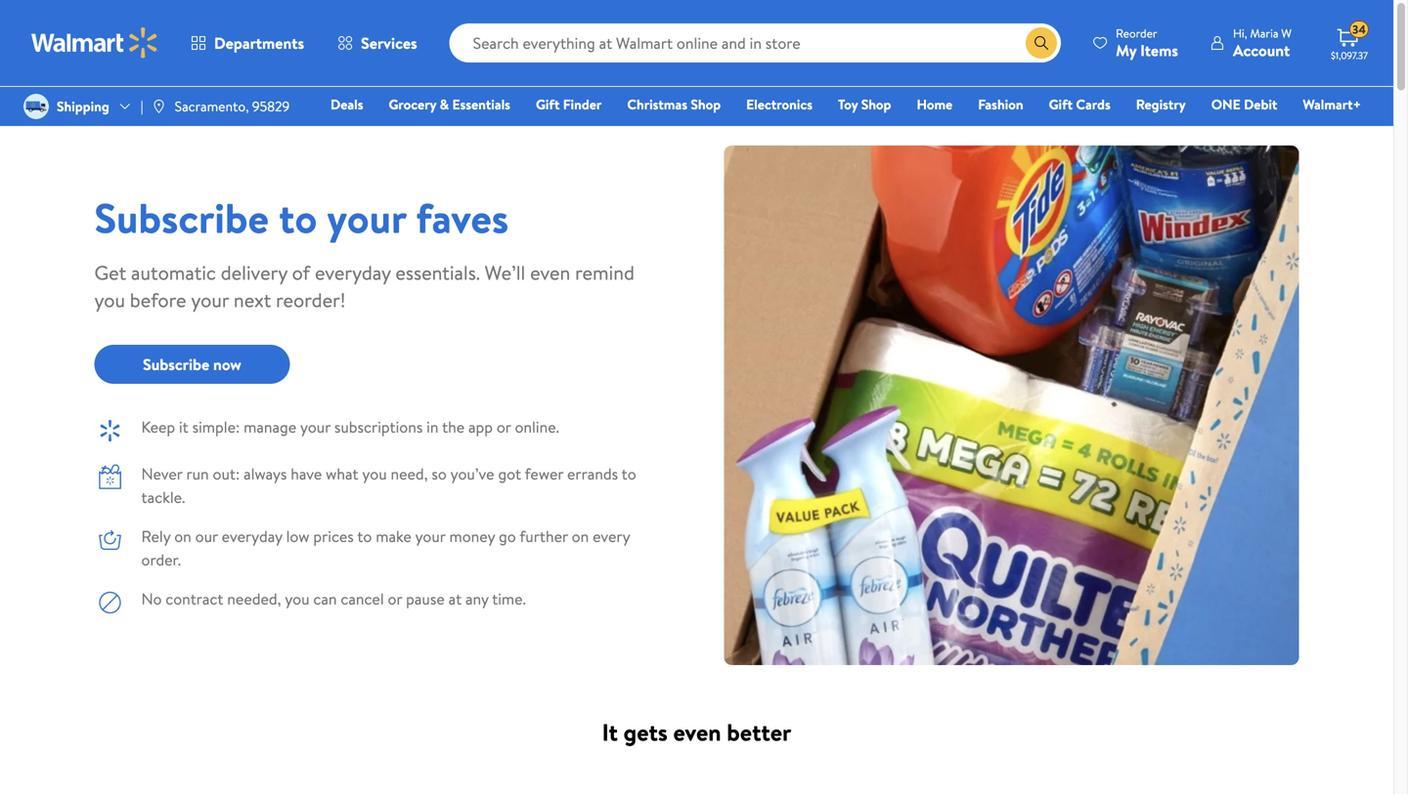 Task type: describe. For each thing, give the bounding box(es) containing it.
home
[[917, 95, 953, 114]]

fashion link
[[969, 94, 1032, 115]]

errands
[[567, 463, 618, 485]]

subscribe for subscribe now
[[143, 354, 209, 375]]

&
[[440, 95, 449, 114]]

simple:
[[192, 417, 240, 438]]

no contract needed, you can cancel or pause at any time. image
[[94, 588, 126, 619]]

get automatic delivery of everyday essentials. we'll even remind you before your next reorder!
[[94, 259, 635, 314]]

we'll
[[485, 259, 525, 286]]

toy shop link
[[829, 94, 900, 115]]

deals link
[[322, 94, 372, 115]]

your right manage
[[300, 417, 331, 438]]

subscriptions
[[334, 417, 423, 438]]

you've
[[450, 463, 494, 485]]

at
[[448, 589, 462, 610]]

time.
[[492, 589, 526, 610]]

contract
[[166, 589, 223, 610]]

out:
[[213, 463, 240, 485]]

shop for christmas shop
[[691, 95, 721, 114]]

grocery & essentials
[[389, 95, 510, 114]]

gift for gift finder
[[536, 95, 560, 114]]

tackle.
[[141, 487, 185, 508]]

cancel
[[341, 589, 384, 610]]

before
[[130, 286, 186, 314]]

always
[[244, 463, 287, 485]]

gift finder link
[[527, 94, 610, 115]]

1 on from the left
[[174, 526, 191, 548]]

95829
[[252, 97, 290, 116]]

2 on from the left
[[572, 526, 589, 548]]

reorder!
[[276, 286, 346, 314]]

debit
[[1244, 95, 1277, 114]]

everyday inside rely on our everyday low prices to make your money go further on every order.
[[222, 526, 282, 548]]

1 horizontal spatial even
[[673, 717, 721, 749]]

what
[[326, 463, 358, 485]]

gift for gift cards
[[1049, 95, 1073, 114]]

one debit
[[1211, 95, 1277, 114]]

further
[[520, 526, 568, 548]]

subscribe now
[[143, 354, 241, 375]]

now
[[213, 354, 241, 375]]

$1,097.37
[[1331, 49, 1368, 62]]

make
[[376, 526, 411, 548]]

Search search field
[[449, 23, 1061, 63]]

to inside never run out: always have what you need, so you've got fewer errands to tackle.
[[622, 463, 636, 485]]

34
[[1352, 21, 1366, 38]]

gift cards
[[1049, 95, 1110, 114]]

can
[[313, 589, 337, 610]]

1 horizontal spatial or
[[497, 417, 511, 438]]

services
[[361, 32, 417, 54]]

gift finder
[[536, 95, 602, 114]]

of
[[292, 259, 310, 286]]

never run out: always have what you need, so you've got fewer errands to tackle. image
[[94, 462, 126, 494]]

toy
[[838, 95, 858, 114]]

grocery
[[389, 95, 436, 114]]

gets
[[623, 717, 668, 749]]

our
[[195, 526, 218, 548]]

rely
[[141, 526, 170, 548]]

toy shop
[[838, 95, 891, 114]]

 image for shipping
[[23, 94, 49, 119]]

finder
[[563, 95, 602, 114]]

subscribe now button
[[94, 345, 290, 384]]

pause
[[406, 589, 445, 610]]

faves
[[416, 189, 509, 246]]

you inside never run out: always have what you need, so you've got fewer errands to tackle.
[[362, 463, 387, 485]]

in
[[426, 417, 439, 438]]

sacramento,
[[175, 97, 249, 116]]

everyday inside get automatic delivery of everyday essentials. we'll even remind you before your next reorder!
[[315, 259, 391, 286]]

to inside rely on our everyday low prices to make your money go further on every order.
[[357, 526, 372, 548]]

walmart image
[[31, 27, 158, 59]]

electronics
[[746, 95, 813, 114]]

hi,
[[1233, 25, 1247, 42]]

your inside get automatic delivery of everyday essentials. we'll even remind you before your next reorder!
[[191, 286, 229, 314]]

 image for sacramento, 95829
[[151, 99, 167, 114]]

rely on our everyday low prices to make your money go further on every order. image
[[94, 525, 126, 556]]

home link
[[908, 94, 961, 115]]

it gets even better
[[602, 717, 791, 749]]

every
[[593, 526, 630, 548]]

deals
[[331, 95, 363, 114]]

keep it simple: manage your subscriptions in the app or online.
[[141, 417, 559, 438]]

w
[[1281, 25, 1292, 42]]

registry
[[1136, 95, 1186, 114]]

app
[[468, 417, 493, 438]]

even inside get automatic delivery of everyday essentials. we'll even remind you before your next reorder!
[[530, 259, 570, 286]]



Task type: locate. For each thing, give the bounding box(es) containing it.
sacramento, 95829
[[175, 97, 290, 116]]

it
[[179, 417, 188, 438]]

your
[[327, 189, 406, 246], [191, 286, 229, 314], [300, 417, 331, 438], [415, 526, 446, 548]]

on left our
[[174, 526, 191, 548]]

1 vertical spatial subscribe
[[143, 354, 209, 375]]

you left before
[[94, 286, 125, 314]]

run
[[186, 463, 209, 485]]

0 vertical spatial you
[[94, 286, 125, 314]]

on
[[174, 526, 191, 548], [572, 526, 589, 548]]

items
[[1140, 40, 1178, 61]]

online.
[[515, 417, 559, 438]]

|
[[141, 97, 143, 116]]

subscribe inside button
[[143, 354, 209, 375]]

hi, maria w account
[[1233, 25, 1292, 61]]

gift
[[536, 95, 560, 114], [1049, 95, 1073, 114]]

your up get automatic delivery of everyday essentials. we'll even remind you before your next reorder!
[[327, 189, 406, 246]]

christmas shop link
[[618, 94, 730, 115]]

better
[[727, 717, 791, 749]]

reorder my items
[[1116, 25, 1178, 61]]

grocery & essentials link
[[380, 94, 519, 115]]

services button
[[321, 20, 434, 66]]

0 horizontal spatial or
[[388, 589, 402, 610]]

no
[[141, 589, 162, 610]]

manage
[[244, 417, 296, 438]]

need,
[[391, 463, 428, 485]]

2 gift from the left
[[1049, 95, 1073, 114]]

your inside rely on our everyday low prices to make your money go further on every order.
[[415, 526, 446, 548]]

0 horizontal spatial on
[[174, 526, 191, 548]]

0 horizontal spatial gift
[[536, 95, 560, 114]]

departments button
[[174, 20, 321, 66]]

registry link
[[1127, 94, 1195, 115]]

got
[[498, 463, 521, 485]]

0 vertical spatial subscribe
[[94, 189, 269, 246]]

essentials.
[[395, 259, 480, 286]]

shipping
[[57, 97, 109, 116]]

to
[[279, 189, 317, 246], [622, 463, 636, 485], [357, 526, 372, 548]]

to up of
[[279, 189, 317, 246]]

0 vertical spatial even
[[530, 259, 570, 286]]

the
[[442, 417, 465, 438]]

everyday right our
[[222, 526, 282, 548]]

1 horizontal spatial to
[[357, 526, 372, 548]]

subscribe for subscribe to your faves
[[94, 189, 269, 246]]

you right what
[[362, 463, 387, 485]]

subscribe left the now
[[143, 354, 209, 375]]

shop right toy
[[861, 95, 891, 114]]

shop
[[691, 95, 721, 114], [861, 95, 891, 114]]

to left make
[[357, 526, 372, 548]]

account
[[1233, 40, 1290, 61]]

go
[[499, 526, 516, 548]]

no contract needed, you can cancel or pause at any time.
[[141, 589, 526, 610]]

1 vertical spatial everyday
[[222, 526, 282, 548]]

rely on our everyday low prices to make your money go further on every order.
[[141, 526, 630, 571]]

you left the can
[[285, 589, 309, 610]]

even right gets
[[673, 717, 721, 749]]

one
[[1211, 95, 1241, 114]]

automatic
[[131, 259, 216, 286]]

Walmart Site-Wide search field
[[449, 23, 1061, 63]]

you inside get automatic delivery of everyday essentials. we'll even remind you before your next reorder!
[[94, 286, 125, 314]]

1 vertical spatial or
[[388, 589, 402, 610]]

gift left cards
[[1049, 95, 1073, 114]]

2 vertical spatial to
[[357, 526, 372, 548]]

have
[[291, 463, 322, 485]]

one debit link
[[1202, 94, 1286, 115]]

0 vertical spatial everyday
[[315, 259, 391, 286]]

electronics link
[[737, 94, 821, 115]]

shop right christmas
[[691, 95, 721, 114]]

keep it simple: manage your subscriptions in the app or online. image
[[94, 416, 126, 447]]

1 gift from the left
[[536, 95, 560, 114]]

remind
[[575, 259, 635, 286]]

0 horizontal spatial even
[[530, 259, 570, 286]]

next
[[234, 286, 271, 314]]

christmas shop
[[627, 95, 721, 114]]

2 shop from the left
[[861, 95, 891, 114]]

 image
[[23, 94, 49, 119], [151, 99, 167, 114]]

order.
[[141, 550, 181, 571]]

keep
[[141, 417, 175, 438]]

needed,
[[227, 589, 281, 610]]

0 vertical spatial or
[[497, 417, 511, 438]]

everyday right of
[[315, 259, 391, 286]]

on left every
[[572, 526, 589, 548]]

2 horizontal spatial to
[[622, 463, 636, 485]]

1 vertical spatial to
[[622, 463, 636, 485]]

everyday
[[315, 259, 391, 286], [222, 526, 282, 548]]

you
[[94, 286, 125, 314], [362, 463, 387, 485], [285, 589, 309, 610]]

 image right |
[[151, 99, 167, 114]]

fashion
[[978, 95, 1023, 114]]

0 horizontal spatial everyday
[[222, 526, 282, 548]]

1 horizontal spatial shop
[[861, 95, 891, 114]]

shop for toy shop
[[861, 95, 891, 114]]

fewer
[[525, 463, 563, 485]]

never run out: always have what you need, so you've got fewer errands to tackle.
[[141, 463, 636, 508]]

2 horizontal spatial you
[[362, 463, 387, 485]]

money
[[449, 526, 495, 548]]

2 vertical spatial you
[[285, 589, 309, 610]]

1 vertical spatial you
[[362, 463, 387, 485]]

1 shop from the left
[[691, 95, 721, 114]]

subscribe up automatic
[[94, 189, 269, 246]]

subscribe
[[94, 189, 269, 246], [143, 354, 209, 375]]

even
[[530, 259, 570, 286], [673, 717, 721, 749]]

or left pause on the bottom left
[[388, 589, 402, 610]]

1 horizontal spatial you
[[285, 589, 309, 610]]

any
[[465, 589, 489, 610]]

subscribe to your faves
[[94, 189, 509, 246]]

even right we'll
[[530, 259, 570, 286]]

your left next at the left top of page
[[191, 286, 229, 314]]

maria
[[1250, 25, 1278, 42]]

1 horizontal spatial on
[[572, 526, 589, 548]]

0 horizontal spatial  image
[[23, 94, 49, 119]]

1 horizontal spatial  image
[[151, 99, 167, 114]]

to right errands
[[622, 463, 636, 485]]

your right make
[[415, 526, 446, 548]]

1 vertical spatial even
[[673, 717, 721, 749]]

1 horizontal spatial everyday
[[315, 259, 391, 286]]

shop inside 'link'
[[861, 95, 891, 114]]

cards
[[1076, 95, 1110, 114]]

get
[[94, 259, 126, 286]]

so
[[432, 463, 447, 485]]

gift cards link
[[1040, 94, 1119, 115]]

or right app
[[497, 417, 511, 438]]

reorder
[[1116, 25, 1157, 42]]

my
[[1116, 40, 1136, 61]]

search icon image
[[1034, 35, 1049, 51]]

1 horizontal spatial gift
[[1049, 95, 1073, 114]]

never
[[141, 463, 182, 485]]

gift left "finder"
[[536, 95, 560, 114]]

0 horizontal spatial you
[[94, 286, 125, 314]]

walmart+ link
[[1294, 94, 1370, 115]]

essentials
[[452, 95, 510, 114]]

delivery
[[221, 259, 287, 286]]

0 horizontal spatial to
[[279, 189, 317, 246]]

0 vertical spatial to
[[279, 189, 317, 246]]

 image left shipping
[[23, 94, 49, 119]]

walmart+
[[1303, 95, 1361, 114]]

0 horizontal spatial shop
[[691, 95, 721, 114]]



Task type: vqa. For each thing, say whether or not it's contained in the screenshot.
'delivery'
yes



